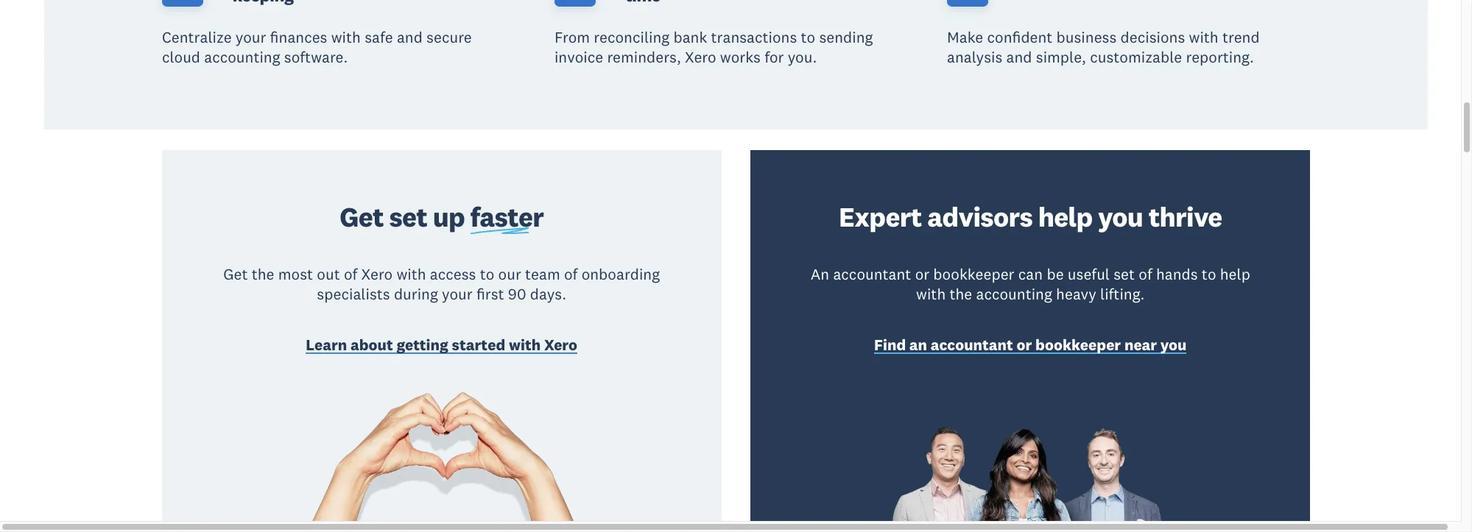 Task type: locate. For each thing, give the bounding box(es) containing it.
0 vertical spatial xero
[[685, 47, 716, 67]]

1 horizontal spatial help
[[1220, 264, 1250, 284]]

from
[[554, 27, 590, 47]]

90
[[508, 284, 526, 304]]

of right team
[[564, 264, 578, 284]]

accounting down 'centralize'
[[204, 47, 280, 67]]

0 horizontal spatial accounting
[[204, 47, 280, 67]]

access
[[430, 264, 476, 284]]

with up an
[[916, 284, 946, 304]]

2 vertical spatial xero
[[544, 335, 577, 355]]

1 horizontal spatial to
[[801, 27, 815, 47]]

get up out
[[340, 199, 384, 234]]

1 vertical spatial the
[[950, 284, 972, 304]]

learn
[[306, 335, 347, 355]]

set left up
[[389, 199, 427, 234]]

to up first
[[480, 264, 494, 284]]

to
[[801, 27, 815, 47], [480, 264, 494, 284], [1202, 264, 1216, 284]]

of
[[344, 264, 357, 284], [564, 264, 578, 284], [1139, 264, 1152, 284]]

out
[[317, 264, 340, 284]]

with
[[331, 27, 361, 47], [1189, 27, 1219, 47], [397, 264, 426, 284], [916, 284, 946, 304], [509, 335, 541, 355]]

1 vertical spatial accounting
[[976, 284, 1052, 304]]

and inside make confident business decisions with trend analysis and simple, customizable reporting.
[[1006, 47, 1032, 67]]

1 vertical spatial bookkeeper
[[1035, 335, 1121, 355]]

secure
[[426, 27, 472, 47]]

1 horizontal spatial accountant
[[931, 335, 1013, 355]]

1 vertical spatial help
[[1220, 264, 1250, 284]]

0 vertical spatial accounting
[[204, 47, 280, 67]]

your
[[236, 27, 266, 47], [442, 284, 473, 304]]

get for get the most out of xero with access to our team of onboarding specialists during your first 90 days.
[[223, 264, 248, 284]]

the inside the get the most out of xero with access to our team of onboarding specialists during your first 90 days.
[[252, 264, 274, 284]]

or inside an accountant or bookkeeper can be useful set of hands to help with the accounting heavy lifting.
[[915, 264, 929, 284]]

0 horizontal spatial of
[[344, 264, 357, 284]]

2 horizontal spatial xero
[[685, 47, 716, 67]]

set up lifting.
[[1114, 264, 1135, 284]]

an
[[811, 264, 829, 284]]

0 horizontal spatial accountant
[[833, 264, 911, 284]]

1 horizontal spatial accounting
[[976, 284, 1052, 304]]

0 horizontal spatial or
[[915, 264, 929, 284]]

centralize your finances with safe and secure cloud accounting software.
[[162, 27, 472, 67]]

confident
[[987, 27, 1053, 47]]

1 horizontal spatial and
[[1006, 47, 1032, 67]]

0 vertical spatial get
[[340, 199, 384, 234]]

your down access
[[442, 284, 473, 304]]

1 vertical spatial you
[[1160, 335, 1187, 355]]

xero down days.
[[544, 335, 577, 355]]

or
[[915, 264, 929, 284], [1017, 335, 1032, 355]]

an
[[909, 335, 927, 355]]

1 horizontal spatial you
[[1160, 335, 1187, 355]]

bookkeeper down the heavy
[[1035, 335, 1121, 355]]

you right near
[[1160, 335, 1187, 355]]

1 horizontal spatial bookkeeper
[[1035, 335, 1121, 355]]

bookkeeper
[[933, 264, 1014, 284], [1035, 335, 1121, 355]]

0 horizontal spatial set
[[389, 199, 427, 234]]

with left safe
[[331, 27, 361, 47]]

1 horizontal spatial the
[[950, 284, 972, 304]]

0 horizontal spatial to
[[480, 264, 494, 284]]

1 horizontal spatial your
[[442, 284, 473, 304]]

0 vertical spatial your
[[236, 27, 266, 47]]

from reconciling bank transactions to sending invoice reminders, xero works for you.
[[554, 27, 873, 67]]

during
[[394, 284, 438, 304]]

you left the thrive
[[1098, 199, 1143, 234]]

3 of from the left
[[1139, 264, 1152, 284]]

you
[[1098, 199, 1143, 234], [1160, 335, 1187, 355]]

1 vertical spatial xero
[[361, 264, 393, 284]]

0 horizontal spatial the
[[252, 264, 274, 284]]

or down an accountant or bookkeeper can be useful set of hands to help with the accounting heavy lifting.
[[1017, 335, 1032, 355]]

get the most out of xero with access to our team of onboarding specialists during your first 90 days.
[[223, 264, 660, 304]]

with up during
[[397, 264, 426, 284]]

get left most
[[223, 264, 248, 284]]

get set up
[[340, 199, 470, 234]]

your left finances
[[236, 27, 266, 47]]

with right started
[[509, 335, 541, 355]]

0 horizontal spatial help
[[1038, 199, 1092, 234]]

most
[[278, 264, 313, 284]]

0 horizontal spatial and
[[397, 27, 423, 47]]

0 horizontal spatial your
[[236, 27, 266, 47]]

1 horizontal spatial get
[[340, 199, 384, 234]]

accounting down can
[[976, 284, 1052, 304]]

get for get set up
[[340, 199, 384, 234]]

first
[[476, 284, 504, 304]]

the
[[252, 264, 274, 284], [950, 284, 972, 304]]

0 vertical spatial or
[[915, 264, 929, 284]]

2 horizontal spatial of
[[1139, 264, 1152, 284]]

and
[[397, 27, 423, 47], [1006, 47, 1032, 67]]

1 vertical spatial set
[[1114, 264, 1135, 284]]

0 vertical spatial bookkeeper
[[933, 264, 1014, 284]]

1 vertical spatial get
[[223, 264, 248, 284]]

to inside the get the most out of xero with access to our team of onboarding specialists during your first 90 days.
[[480, 264, 494, 284]]

bookkeeper left can
[[933, 264, 1014, 284]]

2 horizontal spatial to
[[1202, 264, 1216, 284]]

xero down bank
[[685, 47, 716, 67]]

xero
[[685, 47, 716, 67], [361, 264, 393, 284], [544, 335, 577, 355]]

xero for get the most out of xero with access to our team of onboarding specialists during your first 90 days.
[[361, 264, 393, 284]]

analysis
[[947, 47, 1003, 67]]

make
[[947, 27, 983, 47]]

1 horizontal spatial set
[[1114, 264, 1135, 284]]

xero inside the get the most out of xero with access to our team of onboarding specialists during your first 90 days.
[[361, 264, 393, 284]]

get inside the get the most out of xero with access to our team of onboarding specialists during your first 90 days.
[[223, 264, 248, 284]]

days.
[[530, 284, 566, 304]]

accounting
[[204, 47, 280, 67], [976, 284, 1052, 304]]

safe
[[365, 27, 393, 47]]

with inside make confident business decisions with trend analysis and simple, customizable reporting.
[[1189, 27, 1219, 47]]

advisors
[[927, 199, 1033, 234]]

0 horizontal spatial bookkeeper
[[933, 264, 1014, 284]]

your inside centralize your finances with safe and secure cloud accounting software.
[[236, 27, 266, 47]]

accountant
[[833, 264, 911, 284], [931, 335, 1013, 355]]

simple,
[[1036, 47, 1086, 67]]

0 vertical spatial accountant
[[833, 264, 911, 284]]

to right hands
[[1202, 264, 1216, 284]]

cloud
[[162, 47, 200, 67]]

transactions
[[711, 27, 797, 47]]

trend
[[1222, 27, 1260, 47]]

and right safe
[[397, 27, 423, 47]]

with up 'reporting.'
[[1189, 27, 1219, 47]]

0 horizontal spatial you
[[1098, 199, 1143, 234]]

or down expert
[[915, 264, 929, 284]]

heavy
[[1056, 284, 1096, 304]]

started
[[452, 335, 505, 355]]

set
[[389, 199, 427, 234], [1114, 264, 1135, 284]]

of up lifting.
[[1139, 264, 1152, 284]]

thrive
[[1149, 199, 1222, 234]]

help up be
[[1038, 199, 1092, 234]]

0 vertical spatial set
[[389, 199, 427, 234]]

learn about getting started with xero
[[306, 335, 577, 355]]

get
[[340, 199, 384, 234], [223, 264, 248, 284]]

1 horizontal spatial of
[[564, 264, 578, 284]]

2 of from the left
[[564, 264, 578, 284]]

with inside centralize your finances with safe and secure cloud accounting software.
[[331, 27, 361, 47]]

xero up specialists
[[361, 264, 393, 284]]

1 vertical spatial your
[[442, 284, 473, 304]]

accounting inside centralize your finances with safe and secure cloud accounting software.
[[204, 47, 280, 67]]

about
[[351, 335, 393, 355]]

and down confident
[[1006, 47, 1032, 67]]

lifting.
[[1100, 284, 1145, 304]]

0 horizontal spatial get
[[223, 264, 248, 284]]

help right hands
[[1220, 264, 1250, 284]]

1 vertical spatial or
[[1017, 335, 1032, 355]]

learn about getting started with xero link
[[306, 335, 577, 359]]

to up the you.
[[801, 27, 815, 47]]

help
[[1038, 199, 1092, 234], [1220, 264, 1250, 284]]

0 vertical spatial the
[[252, 264, 274, 284]]

make confident business decisions with trend analysis and simple, customizable reporting.
[[947, 27, 1260, 67]]

1 horizontal spatial xero
[[544, 335, 577, 355]]

of up specialists
[[344, 264, 357, 284]]

0 horizontal spatial xero
[[361, 264, 393, 284]]



Task type: vqa. For each thing, say whether or not it's contained in the screenshot.
Sign
no



Task type: describe. For each thing, give the bounding box(es) containing it.
0 vertical spatial help
[[1038, 199, 1092, 234]]

your inside the get the most out of xero with access to our team of onboarding specialists during your first 90 days.
[[442, 284, 473, 304]]

hands
[[1156, 264, 1198, 284]]

and inside centralize your finances with safe and secure cloud accounting software.
[[397, 27, 423, 47]]

find
[[874, 335, 906, 355]]

centralize
[[162, 27, 232, 47]]

bank
[[673, 27, 707, 47]]

accountants and bookkeepers standing next to each other image
[[869, 426, 1192, 532]]

be
[[1047, 264, 1064, 284]]

business
[[1056, 27, 1117, 47]]

faster
[[470, 199, 544, 234]]

to inside an accountant or bookkeeper can be useful set of hands to help with the accounting heavy lifting.
[[1202, 264, 1216, 284]]

with inside the get the most out of xero with access to our team of onboarding specialists during your first 90 days.
[[397, 264, 426, 284]]

near
[[1124, 335, 1157, 355]]

our
[[498, 264, 521, 284]]

works
[[720, 47, 761, 67]]

expert advisors help you thrive
[[839, 199, 1222, 234]]

the inside an accountant or bookkeeper can be useful set of hands to help with the accounting heavy lifting.
[[950, 284, 972, 304]]

reporting.
[[1186, 47, 1254, 67]]

for
[[765, 47, 784, 67]]

an accountant or bookkeeper can be useful set of hands to help with the accounting heavy lifting.
[[811, 264, 1250, 304]]

find an accountant or bookkeeper near you
[[874, 335, 1187, 355]]

xero for learn about getting started with xero
[[544, 335, 577, 355]]

useful
[[1068, 264, 1110, 284]]

reminders,
[[607, 47, 681, 67]]

help inside an accountant or bookkeeper can be useful set of hands to help with the accounting heavy lifting.
[[1220, 264, 1250, 284]]

xero inside from reconciling bank transactions to sending invoice reminders, xero works for you.
[[685, 47, 716, 67]]

to inside from reconciling bank transactions to sending invoice reminders, xero works for you.
[[801, 27, 815, 47]]

accountant inside an accountant or bookkeeper can be useful set of hands to help with the accounting heavy lifting.
[[833, 264, 911, 284]]

1 horizontal spatial or
[[1017, 335, 1032, 355]]

software.
[[284, 47, 348, 67]]

find an accountant or bookkeeper near you link
[[874, 335, 1187, 359]]

with inside an accountant or bookkeeper can be useful set of hands to help with the accounting heavy lifting.
[[916, 284, 946, 304]]

1 vertical spatial accountant
[[931, 335, 1013, 355]]

up
[[433, 199, 465, 234]]

can
[[1018, 264, 1043, 284]]

accounting inside an accountant or bookkeeper can be useful set of hands to help with the accounting heavy lifting.
[[976, 284, 1052, 304]]

set inside an accountant or bookkeeper can be useful set of hands to help with the accounting heavy lifting.
[[1114, 264, 1135, 284]]

hands in a heart shape image
[[280, 386, 604, 532]]

getting
[[396, 335, 448, 355]]

specialists
[[317, 284, 390, 304]]

reconciling
[[594, 27, 670, 47]]

sending
[[819, 27, 873, 47]]

invoice
[[554, 47, 603, 67]]

of inside an accountant or bookkeeper can be useful set of hands to help with the accounting heavy lifting.
[[1139, 264, 1152, 284]]

onboarding
[[582, 264, 660, 284]]

customizable
[[1090, 47, 1182, 67]]

1 of from the left
[[344, 264, 357, 284]]

team
[[525, 264, 560, 284]]

with inside learn about getting started with xero link
[[509, 335, 541, 355]]

you.
[[788, 47, 817, 67]]

expert
[[839, 199, 922, 234]]

decisions
[[1120, 27, 1185, 47]]

bookkeeper inside an accountant or bookkeeper can be useful set of hands to help with the accounting heavy lifting.
[[933, 264, 1014, 284]]

finances
[[270, 27, 327, 47]]

0 vertical spatial you
[[1098, 199, 1143, 234]]



